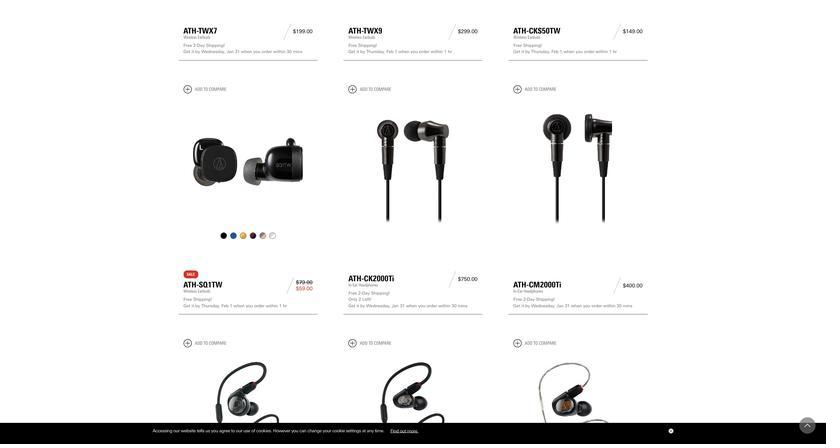 Task type: describe. For each thing, give the bounding box(es) containing it.
$400.00
[[623, 283, 643, 289]]

find
[[391, 428, 399, 434]]

in- for ath-cm2000ti
[[514, 289, 518, 294]]

to for ath cm2000ti image
[[534, 87, 538, 92]]

wireless inside sale ath-sq1tw wireless earbuds
[[184, 289, 197, 294]]

earbuds for cks50tw
[[528, 35, 540, 40]]

free down "ath-twx7 wireless earbuds"
[[184, 43, 192, 48]]

arrow up image
[[805, 423, 811, 429]]

divider line image for ath-ck2000ti
[[447, 271, 458, 287]]

$149.00
[[623, 28, 643, 35]]

headphones for cm2000ti
[[524, 289, 543, 294]]

0 horizontal spatial mins
[[293, 49, 302, 54]]

shipping! inside free 2 -day shipping! only 2 left! get it by wednesday, jan 31 when you order within 30 mins
[[371, 291, 390, 296]]

agree
[[219, 428, 230, 434]]

ath-twx9 wireless earbuds
[[349, 26, 382, 40]]

add to compare for ath e40 image
[[195, 341, 226, 346]]

2 horizontal spatial 31
[[565, 303, 570, 308]]

divider line image for ath-twx9
[[447, 23, 458, 40]]

feb for ath-cks50tw
[[552, 49, 559, 54]]

find out more. link
[[386, 426, 423, 436]]

0 horizontal spatial wednesday,
[[201, 49, 225, 54]]

get inside free 2 -day shipping! only 2 left! get it by wednesday, jan 31 when you order within 30 mins
[[349, 303, 355, 308]]

add to compare for ath e50 "image" at the bottom
[[360, 341, 391, 346]]

2 horizontal spatial wednesday,
[[531, 303, 556, 308]]

jan inside free 2 -day shipping! only 2 left! get it by wednesday, jan 31 when you order within 30 mins
[[392, 303, 399, 308]]

find out more.
[[391, 428, 418, 434]]

ath sq1tw image
[[184, 99, 313, 228]]

add to compare button for ath cm2000ti image
[[514, 85, 556, 93]]

add to compare button for ath ck2000ti image
[[349, 85, 391, 93]]

free down ath-cm2000ti in-ear headphones on the right bottom
[[514, 297, 522, 302]]

by down ath-cm2000ti in-ear headphones on the right bottom
[[525, 303, 530, 308]]

add for ath cm2000ti image
[[525, 87, 533, 92]]

ath- for ath-twx9
[[349, 26, 364, 35]]

add for 'ath e70' image
[[525, 341, 533, 346]]

$79.00
[[296, 279, 313, 286]]

ath- inside sale ath-sq1tw wireless earbuds
[[184, 280, 199, 290]]

ath e40 image
[[184, 353, 313, 444]]

divider line image for ath-twx7
[[282, 23, 293, 40]]

1 vertical spatial free 2 -day shipping! get it by wednesday, jan 31 when you order within 30 mins
[[514, 297, 633, 308]]

however
[[273, 428, 290, 434]]

free down ath-twx9 wireless earbuds
[[349, 43, 357, 48]]

- inside free 2 -day shipping! only 2 left! get it by wednesday, jan 31 when you order within 30 mins
[[361, 291, 362, 296]]

headphones for ck2000ti
[[359, 283, 378, 287]]

ath-cks50tw wireless earbuds
[[514, 26, 561, 40]]

0 horizontal spatial feb
[[222, 303, 229, 308]]

wireless for ath-twx9
[[349, 35, 362, 40]]

left!
[[362, 297, 371, 302]]

change
[[308, 428, 322, 434]]

thursday, for twx9
[[366, 49, 385, 54]]

cks50tw
[[529, 26, 561, 35]]

accessing our website tells us you agree to our use of cookies. however you can change your cookie settings at any time.
[[153, 428, 386, 434]]

$79.00 $59.00
[[296, 279, 313, 292]]

cookie
[[332, 428, 345, 434]]

sale ath-sq1tw wireless earbuds
[[184, 272, 222, 294]]

ck2000ti
[[364, 274, 394, 283]]

2 horizontal spatial 30
[[617, 303, 622, 308]]

ath e70 image
[[514, 353, 643, 444]]

only
[[349, 297, 358, 302]]

accessing
[[153, 428, 172, 434]]

ath- for ath-twx7
[[184, 26, 199, 35]]

earbuds for twx7
[[198, 35, 210, 40]]

by down "ath-twx7 wireless earbuds"
[[195, 49, 200, 54]]

2 horizontal spatial jan
[[557, 303, 564, 308]]

0 horizontal spatial 30
[[287, 49, 292, 54]]

shipping! down cm2000ti
[[536, 297, 555, 302]]

wireless for ath-twx7
[[184, 35, 197, 40]]

divider line image for ath-cks50tw
[[612, 23, 623, 40]]

your
[[323, 428, 331, 434]]

get down ath-cks50tw wireless earbuds
[[514, 49, 520, 54]]

$59.00
[[296, 286, 313, 292]]

add to compare button for 'ath e70' image
[[514, 339, 556, 348]]

to for ath ck2000ti image
[[369, 87, 373, 92]]

0 horizontal spatial free shipping! get it by thursday, feb 1 when you order within 1 hr
[[184, 297, 287, 308]]

2 horizontal spatial mins
[[623, 303, 633, 308]]

by down sale ath-sq1tw wireless earbuds
[[195, 303, 200, 308]]

time.
[[375, 428, 385, 434]]

twx7
[[199, 26, 217, 35]]

2 left left! at the left bottom of page
[[359, 297, 361, 302]]

0 horizontal spatial thursday,
[[201, 303, 220, 308]]

more.
[[407, 428, 418, 434]]

0 vertical spatial free 2 -day shipping! get it by wednesday, jan 31 when you order within 30 mins
[[184, 43, 302, 54]]

settings
[[346, 428, 361, 434]]

by inside free 2 -day shipping! only 2 left! get it by wednesday, jan 31 when you order within 30 mins
[[360, 303, 365, 308]]

0 horizontal spatial -
[[196, 43, 197, 48]]

compare for 'ath e70' image
[[539, 341, 556, 346]]

wednesday, inside free 2 -day shipping! only 2 left! get it by wednesday, jan 31 when you order within 30 mins
[[366, 303, 391, 308]]

can
[[300, 428, 306, 434]]



Task type: locate. For each thing, give the bounding box(es) containing it.
1 our from the left
[[173, 428, 180, 434]]

it down ath-cks50tw wireless earbuds
[[522, 49, 524, 54]]

1 horizontal spatial free 2 -day shipping! get it by wednesday, jan 31 when you order within 30 mins
[[514, 297, 633, 308]]

when
[[241, 49, 252, 54], [399, 49, 410, 54], [564, 49, 575, 54], [234, 303, 245, 308], [406, 303, 417, 308], [571, 303, 582, 308]]

ear for ath-cm2000ti
[[518, 289, 523, 294]]

free shipping! get it by thursday, feb 1 when you order within 1 hr for twx9
[[349, 43, 452, 54]]

2 down "ath-ck2000ti in-ear headphones"
[[358, 291, 361, 296]]

wireless for ath-cks50tw
[[514, 35, 527, 40]]

30 inside free 2 -day shipping! only 2 left! get it by wednesday, jan 31 when you order within 30 mins
[[452, 303, 457, 308]]

it down "ath-twx7 wireless earbuds"
[[192, 49, 194, 54]]

earbuds for twx9
[[363, 35, 375, 40]]

get down "ath-twx7 wireless earbuds"
[[184, 49, 190, 54]]

hr for ath-cks50tw
[[613, 49, 617, 54]]

feb for ath-twx9
[[387, 49, 394, 54]]

ear inside ath-cm2000ti in-ear headphones
[[518, 289, 523, 294]]

add for ath ck2000ti image
[[360, 87, 368, 92]]

sq1tw
[[199, 280, 222, 290]]

twx9
[[364, 26, 382, 35]]

ath- inside "ath-twx7 wireless earbuds"
[[184, 26, 199, 35]]

cm2000ti
[[529, 280, 561, 290]]

us
[[206, 428, 210, 434]]

in- inside "ath-ck2000ti in-ear headphones"
[[349, 283, 353, 287]]

hr
[[448, 49, 452, 54], [613, 49, 617, 54], [283, 303, 287, 308]]

2 horizontal spatial hr
[[613, 49, 617, 54]]

wednesday, down twx7 at the top of page
[[201, 49, 225, 54]]

wireless inside ath-cks50tw wireless earbuds
[[514, 35, 527, 40]]

hr for ath-twx9
[[448, 49, 452, 54]]

order
[[262, 49, 272, 54], [419, 49, 430, 54], [584, 49, 595, 54], [254, 303, 265, 308], [427, 303, 437, 308], [592, 303, 602, 308]]

get down ath-cm2000ti in-ear headphones on the right bottom
[[514, 303, 520, 308]]

you
[[253, 49, 260, 54], [411, 49, 418, 54], [576, 49, 583, 54], [246, 303, 253, 308], [418, 303, 425, 308], [583, 303, 590, 308], [211, 428, 218, 434], [291, 428, 298, 434]]

1 horizontal spatial day
[[362, 291, 370, 296]]

to
[[204, 87, 208, 92], [369, 87, 373, 92], [534, 87, 538, 92], [204, 341, 208, 346], [369, 341, 373, 346], [534, 341, 538, 346], [231, 428, 235, 434]]

mins down '$750.00' in the right bottom of the page
[[458, 303, 468, 308]]

it
[[192, 49, 194, 54], [357, 49, 359, 54], [522, 49, 524, 54], [192, 303, 194, 308], [357, 303, 359, 308], [522, 303, 524, 308]]

get down only
[[349, 303, 355, 308]]

1 horizontal spatial feb
[[387, 49, 394, 54]]

earbuds inside ath-twx9 wireless earbuds
[[363, 35, 375, 40]]

2 horizontal spatial thursday,
[[531, 49, 550, 54]]

order inside free 2 -day shipping! only 2 left! get it by wednesday, jan 31 when you order within 30 mins
[[427, 303, 437, 308]]

to for ath e40 image
[[204, 341, 208, 346]]

1 vertical spatial headphones
[[524, 289, 543, 294]]

0 vertical spatial in-
[[349, 283, 353, 287]]

2 down "ath-twx7 wireless earbuds"
[[193, 43, 196, 48]]

headphones
[[359, 283, 378, 287], [524, 289, 543, 294]]

0 horizontal spatial jan
[[227, 49, 234, 54]]

it down only
[[357, 303, 359, 308]]

ath- for ath-ck2000ti
[[349, 274, 364, 283]]

free 2 -day shipping! get it by wednesday, jan 31 when you order within 30 mins
[[184, 43, 302, 54], [514, 297, 633, 308]]

shipping! down ath-twx9 wireless earbuds
[[358, 43, 377, 48]]

divider line image for ath-cm2000ti
[[612, 277, 623, 294]]

2 horizontal spatial day
[[527, 297, 535, 302]]

tells
[[197, 428, 204, 434]]

0 horizontal spatial headphones
[[359, 283, 378, 287]]

day down "ath-twx7 wireless earbuds"
[[197, 43, 205, 48]]

use
[[244, 428, 250, 434]]

0 vertical spatial -
[[196, 43, 197, 48]]

compare for ath ck2000ti image
[[374, 87, 391, 92]]

free 2 -day shipping! only 2 left! get it by wednesday, jan 31 when you order within 30 mins
[[349, 291, 468, 308]]

shipping! down twx7 at the top of page
[[206, 43, 225, 48]]

ear
[[353, 283, 358, 287], [518, 289, 523, 294]]

2
[[193, 43, 196, 48], [358, 291, 361, 296], [359, 297, 361, 302], [523, 297, 526, 302]]

1 vertical spatial in-
[[514, 289, 518, 294]]

0 horizontal spatial ear
[[353, 283, 358, 287]]

by down left! at the left bottom of page
[[360, 303, 365, 308]]

1 horizontal spatial 30
[[452, 303, 457, 308]]

to for ath e50 "image" at the bottom
[[369, 341, 373, 346]]

compare for ath e40 image
[[209, 341, 226, 346]]

- down ath-cm2000ti in-ear headphones on the right bottom
[[526, 297, 527, 302]]

wednesday,
[[201, 49, 225, 54], [366, 303, 391, 308], [531, 303, 556, 308]]

in- left cm2000ti
[[514, 289, 518, 294]]

by
[[195, 49, 200, 54], [360, 49, 365, 54], [525, 49, 530, 54], [195, 303, 200, 308], [360, 303, 365, 308], [525, 303, 530, 308]]

our left use
[[236, 428, 242, 434]]

earbuds
[[198, 35, 210, 40], [363, 35, 375, 40], [528, 35, 540, 40], [198, 289, 210, 294]]

ath- for ath-cks50tw
[[514, 26, 529, 35]]

ath ck2000ti image
[[349, 99, 478, 228]]

it inside free 2 -day shipping! only 2 left! get it by wednesday, jan 31 when you order within 30 mins
[[357, 303, 359, 308]]

0 horizontal spatial in-
[[349, 283, 353, 287]]

1 horizontal spatial headphones
[[524, 289, 543, 294]]

add
[[195, 87, 203, 92], [360, 87, 368, 92], [525, 87, 533, 92], [195, 341, 203, 346], [360, 341, 368, 346], [525, 341, 533, 346]]

thursday,
[[366, 49, 385, 54], [531, 49, 550, 54], [201, 303, 220, 308]]

31 inside free 2 -day shipping! only 2 left! get it by wednesday, jan 31 when you order within 30 mins
[[400, 303, 405, 308]]

compare for ath e50 "image" at the bottom
[[374, 341, 391, 346]]

0 vertical spatial day
[[197, 43, 205, 48]]

add to compare for 'ath e70' image
[[525, 341, 556, 346]]

1
[[395, 49, 397, 54], [444, 49, 447, 54], [560, 49, 562, 54], [609, 49, 612, 54], [230, 303, 232, 308], [279, 303, 282, 308]]

day
[[197, 43, 205, 48], [362, 291, 370, 296], [527, 297, 535, 302]]

mins
[[293, 49, 302, 54], [458, 303, 468, 308], [623, 303, 633, 308]]

1 horizontal spatial our
[[236, 428, 242, 434]]

wireless inside ath-twx9 wireless earbuds
[[349, 35, 362, 40]]

0 vertical spatial headphones
[[359, 283, 378, 287]]

free
[[184, 43, 192, 48], [349, 43, 357, 48], [514, 43, 522, 48], [349, 291, 357, 296], [184, 297, 192, 302], [514, 297, 522, 302]]

add for ath e50 "image" at the bottom
[[360, 341, 368, 346]]

you inside free 2 -day shipping! only 2 left! get it by wednesday, jan 31 when you order within 30 mins
[[418, 303, 425, 308]]

0 vertical spatial ear
[[353, 283, 358, 287]]

our left website
[[173, 428, 180, 434]]

headphones inside "ath-ck2000ti in-ear headphones"
[[359, 283, 378, 287]]

1 horizontal spatial 31
[[400, 303, 405, 308]]

wireless down sale
[[184, 289, 197, 294]]

free shipping! get it by thursday, feb 1 when you order within 1 hr
[[349, 43, 452, 54], [514, 43, 617, 54], [184, 297, 287, 308]]

add to compare for ath ck2000ti image
[[360, 87, 391, 92]]

0 horizontal spatial 31
[[235, 49, 240, 54]]

wireless left twx7 at the top of page
[[184, 35, 197, 40]]

ath-twx7 wireless earbuds
[[184, 26, 217, 40]]

headphones inside ath-cm2000ti in-ear headphones
[[524, 289, 543, 294]]

-
[[196, 43, 197, 48], [361, 291, 362, 296], [526, 297, 527, 302]]

by down ath-cks50tw wireless earbuds
[[525, 49, 530, 54]]

within
[[273, 49, 286, 54], [431, 49, 443, 54], [596, 49, 608, 54], [266, 303, 278, 308], [438, 303, 451, 308], [603, 303, 616, 308]]

get down sale ath-sq1tw wireless earbuds
[[184, 303, 190, 308]]

1 horizontal spatial mins
[[458, 303, 468, 308]]

ath- for ath-cm2000ti
[[514, 280, 529, 290]]

get
[[184, 49, 190, 54], [349, 49, 355, 54], [514, 49, 520, 54], [184, 303, 190, 308], [349, 303, 355, 308], [514, 303, 520, 308]]

feb
[[387, 49, 394, 54], [552, 49, 559, 54], [222, 303, 229, 308]]

1 vertical spatial day
[[362, 291, 370, 296]]

ath- inside ath-cks50tw wireless earbuds
[[514, 26, 529, 35]]

our
[[173, 428, 180, 434], [236, 428, 242, 434]]

sale
[[187, 272, 195, 277]]

$750.00
[[458, 276, 478, 282]]

0 horizontal spatial our
[[173, 428, 180, 434]]

mins down $199.00
[[293, 49, 302, 54]]

$199.00
[[293, 28, 313, 35]]

ath-cm2000ti in-ear headphones
[[514, 280, 561, 294]]

2 horizontal spatial free shipping! get it by thursday, feb 1 when you order within 1 hr
[[514, 43, 617, 54]]

divider line image
[[282, 23, 293, 40], [447, 23, 458, 40], [612, 23, 623, 40], [447, 271, 458, 287], [285, 277, 296, 294], [612, 277, 623, 294]]

it down ath-cm2000ti in-ear headphones on the right bottom
[[522, 303, 524, 308]]

at
[[362, 428, 366, 434]]

day down ath-cm2000ti in-ear headphones on the right bottom
[[527, 297, 535, 302]]

0 horizontal spatial day
[[197, 43, 205, 48]]

2 down ath-cm2000ti in-ear headphones on the right bottom
[[523, 297, 526, 302]]

wireless inside "ath-twx7 wireless earbuds"
[[184, 35, 197, 40]]

free up only
[[349, 291, 357, 296]]

ath- inside "ath-ck2000ti in-ear headphones"
[[349, 274, 364, 283]]

1 horizontal spatial wednesday,
[[366, 303, 391, 308]]

cookies.
[[256, 428, 272, 434]]

day up left! at the left bottom of page
[[362, 291, 370, 296]]

free shipping! get it by thursday, feb 1 when you order within 1 hr for cks50tw
[[514, 43, 617, 54]]

1 horizontal spatial ear
[[518, 289, 523, 294]]

thursday, for cks50tw
[[531, 49, 550, 54]]

free inside free 2 -day shipping! only 2 left! get it by wednesday, jan 31 when you order within 30 mins
[[349, 291, 357, 296]]

ath-ck2000ti in-ear headphones
[[349, 274, 394, 287]]

website
[[181, 428, 196, 434]]

to for 'ath e70' image
[[534, 341, 538, 346]]

add to compare for ath cm2000ti image
[[525, 87, 556, 92]]

0 horizontal spatial hr
[[283, 303, 287, 308]]

it down sale ath-sq1tw wireless earbuds
[[192, 303, 194, 308]]

30
[[287, 49, 292, 54], [452, 303, 457, 308], [617, 303, 622, 308]]

2 our from the left
[[236, 428, 242, 434]]

shipping!
[[206, 43, 225, 48], [358, 43, 377, 48], [523, 43, 542, 48], [371, 291, 390, 296], [193, 297, 212, 302], [536, 297, 555, 302]]

wireless left twx9
[[349, 35, 362, 40]]

1 horizontal spatial in-
[[514, 289, 518, 294]]

ath- inside ath-twx9 wireless earbuds
[[349, 26, 364, 35]]

wireless
[[184, 35, 197, 40], [349, 35, 362, 40], [514, 35, 527, 40], [184, 289, 197, 294]]

ear left cm2000ti
[[518, 289, 523, 294]]

by down ath-twx9 wireless earbuds
[[360, 49, 365, 54]]

free down ath-cks50tw wireless earbuds
[[514, 43, 522, 48]]

wireless left the 'cks50tw'
[[514, 35, 527, 40]]

wednesday, down ath-cm2000ti in-ear headphones on the right bottom
[[531, 303, 556, 308]]

earbuds inside ath-cks50tw wireless earbuds
[[528, 35, 540, 40]]

of
[[251, 428, 255, 434]]

any
[[367, 428, 374, 434]]

ath cm2000ti image
[[514, 99, 643, 228]]

$299.00
[[458, 28, 478, 35]]

1 vertical spatial -
[[361, 291, 362, 296]]

- down "ath-ck2000ti in-ear headphones"
[[361, 291, 362, 296]]

1 horizontal spatial thursday,
[[366, 49, 385, 54]]

earbuds inside "ath-twx7 wireless earbuds"
[[198, 35, 210, 40]]

earbuds inside sale ath-sq1tw wireless earbuds
[[198, 289, 210, 294]]

in- for ath-ck2000ti
[[349, 283, 353, 287]]

free down sale ath-sq1tw wireless earbuds
[[184, 297, 192, 302]]

out
[[400, 428, 406, 434]]

ear inside "ath-ck2000ti in-ear headphones"
[[353, 283, 358, 287]]

2 vertical spatial day
[[527, 297, 535, 302]]

day inside free 2 -day shipping! only 2 left! get it by wednesday, jan 31 when you order within 30 mins
[[362, 291, 370, 296]]

thursday, down ath-cks50tw wireless earbuds
[[531, 49, 550, 54]]

add to compare button for ath e40 image
[[184, 339, 226, 348]]

0 horizontal spatial free 2 -day shipping! get it by wednesday, jan 31 when you order within 30 mins
[[184, 43, 302, 54]]

option group
[[183, 231, 313, 241]]

31
[[235, 49, 240, 54], [400, 303, 405, 308], [565, 303, 570, 308]]

when inside free 2 -day shipping! only 2 left! get it by wednesday, jan 31 when you order within 30 mins
[[406, 303, 417, 308]]

within inside free 2 -day shipping! only 2 left! get it by wednesday, jan 31 when you order within 30 mins
[[438, 303, 451, 308]]

1 vertical spatial ear
[[518, 289, 523, 294]]

2 vertical spatial -
[[526, 297, 527, 302]]

ear up only
[[353, 283, 358, 287]]

2 horizontal spatial -
[[526, 297, 527, 302]]

wednesday, down left! at the left bottom of page
[[366, 303, 391, 308]]

get down ath-twx9 wireless earbuds
[[349, 49, 355, 54]]

ath e50 image
[[349, 353, 478, 444]]

compare
[[209, 87, 226, 92], [374, 87, 391, 92], [539, 87, 556, 92], [209, 341, 226, 346], [374, 341, 391, 346], [539, 341, 556, 346]]

add for ath e40 image
[[195, 341, 203, 346]]

in- up only
[[349, 283, 353, 287]]

- down "ath-twx7 wireless earbuds"
[[196, 43, 197, 48]]

add to compare
[[195, 87, 226, 92], [360, 87, 391, 92], [525, 87, 556, 92], [195, 341, 226, 346], [360, 341, 391, 346], [525, 341, 556, 346]]

ath- inside ath-cm2000ti in-ear headphones
[[514, 280, 529, 290]]

1 horizontal spatial -
[[361, 291, 362, 296]]

shipping! down "ck2000ti" in the bottom of the page
[[371, 291, 390, 296]]

ear for ath-ck2000ti
[[353, 283, 358, 287]]

cross image
[[669, 430, 672, 433]]

2 horizontal spatial feb
[[552, 49, 559, 54]]

shipping! down sale ath-sq1tw wireless earbuds
[[193, 297, 212, 302]]

1 horizontal spatial jan
[[392, 303, 399, 308]]

mins inside free 2 -day shipping! only 2 left! get it by wednesday, jan 31 when you order within 30 mins
[[458, 303, 468, 308]]

it down ath-twx9 wireless earbuds
[[357, 49, 359, 54]]

add to compare button for ath e50 "image" at the bottom
[[349, 339, 391, 348]]

compare for ath cm2000ti image
[[539, 87, 556, 92]]

thursday, down sq1tw
[[201, 303, 220, 308]]

in- inside ath-cm2000ti in-ear headphones
[[514, 289, 518, 294]]

in-
[[349, 283, 353, 287], [514, 289, 518, 294]]

thursday, down twx9
[[366, 49, 385, 54]]

shipping! down ath-cks50tw wireless earbuds
[[523, 43, 542, 48]]

add to compare button
[[184, 85, 226, 93], [349, 85, 391, 93], [514, 85, 556, 93], [184, 339, 226, 348], [349, 339, 391, 348], [514, 339, 556, 348]]

1 horizontal spatial hr
[[448, 49, 452, 54]]

mins down $400.00
[[623, 303, 633, 308]]

1 horizontal spatial free shipping! get it by thursday, feb 1 when you order within 1 hr
[[349, 43, 452, 54]]

ath-
[[184, 26, 199, 35], [349, 26, 364, 35], [514, 26, 529, 35], [349, 274, 364, 283], [184, 280, 199, 290], [514, 280, 529, 290]]

jan
[[227, 49, 234, 54], [392, 303, 399, 308], [557, 303, 564, 308]]



Task type: vqa. For each thing, say whether or not it's contained in the screenshot.
31
yes



